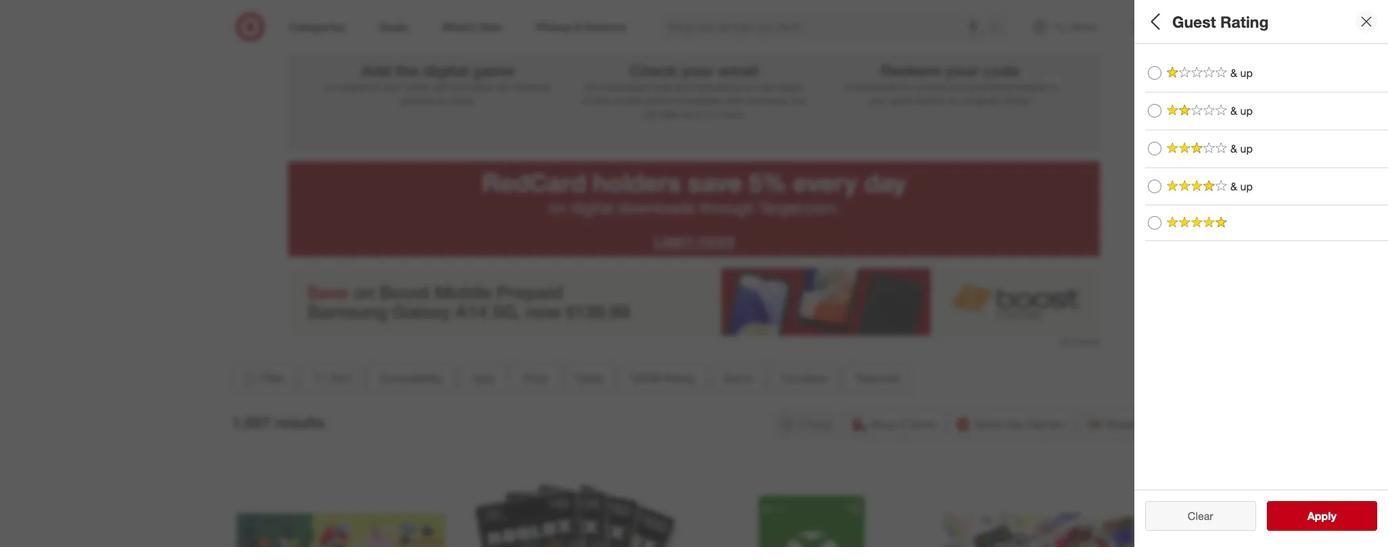 Task type: vqa. For each thing, say whether or not it's contained in the screenshot.


Task type: describe. For each thing, give the bounding box(es) containing it.
1 vertical spatial on
[[549, 198, 566, 218]]

store
[[911, 418, 935, 432]]

4 & from the top
[[1231, 180, 1237, 193]]

clear all
[[1181, 510, 1220, 524]]

online
[[403, 81, 428, 93]]

download inside 'check your email for a download code and instructions on next steps. emails usually arrive immediately after purchase, but can take up to 4+ hours.'
[[606, 81, 647, 93]]

all filters
[[1145, 12, 1210, 31]]

featured button
[[845, 364, 911, 394]]

redcard
[[482, 168, 586, 198]]

sort
[[330, 372, 351, 386]]

to inside 'check your email for a download code and instructions on next steps. emails usually arrive immediately after purchase, but can take up to 4+ hours.'
[[695, 108, 703, 120]]

all filters dialog
[[1134, 0, 1388, 548]]

the inside redeem your code to download the content you purchased directly to your game system or computer. enjoy!
[[899, 81, 912, 93]]

in
[[899, 418, 908, 432]]

add
[[361, 61, 391, 80]]

type inside the "all filters" dialog
[[1145, 105, 1174, 121]]

genre
[[723, 372, 753, 386]]

redeem
[[881, 61, 942, 80]]

follow
[[469, 81, 493, 93]]

genre button
[[711, 364, 764, 394]]

but
[[792, 95, 805, 106]]

clear button
[[1145, 502, 1256, 532]]

as
[[438, 95, 448, 106]]

1 vertical spatial deals button
[[565, 364, 615, 394]]

you
[[950, 81, 965, 93]]

clear all button
[[1145, 502, 1256, 532]]

results for 1,557 results
[[275, 414, 325, 433]]

What can we help you find? suggestions appear below search field
[[660, 12, 992, 42]]

condition button
[[770, 364, 840, 394]]

1 vertical spatial type
[[472, 372, 495, 386]]

and inside 'check your email for a download code and instructions on next steps. emails usually arrive immediately after purchase, but can take up to 4+ hours.'
[[674, 81, 690, 93]]

1,557
[[231, 414, 270, 433]]

2 & up radio from the top
[[1148, 142, 1162, 156]]

or inside redeem your code to download the content you purchased directly to your game system or computer. enjoy!
[[950, 95, 958, 106]]

shop in store
[[870, 418, 935, 432]]

shop
[[870, 418, 896, 432]]

learn more
[[654, 231, 735, 250]]

see results button
[[1267, 502, 1377, 532]]

all
[[1210, 510, 1220, 524]]

2 & up from the top
[[1231, 104, 1253, 118]]

apply button
[[1267, 502, 1377, 532]]

1
[[432, 12, 443, 36]]

digital inside add the digital game or content to your online cart and follow the checkout process as usual.
[[423, 61, 469, 80]]

0 horizontal spatial price button
[[512, 364, 559, 394]]

shop in store button
[[845, 410, 944, 440]]

apply
[[1307, 510, 1337, 524]]

immediately
[[671, 95, 723, 106]]

next
[[758, 81, 776, 93]]

filters
[[1168, 12, 1210, 31]]

shipping button
[[1080, 410, 1157, 440]]

usual.
[[450, 95, 475, 106]]

price inside the "all filters" dialog
[[1145, 153, 1177, 168]]

downloads
[[618, 198, 695, 218]]

code inside redeem your code to download the content you purchased directly to your game system or computer. enjoy!
[[983, 61, 1020, 80]]

through
[[700, 198, 754, 218]]

target.com.
[[759, 198, 840, 218]]

game inside redeem your code to download the content you purchased directly to your game system or computer. enjoy!
[[890, 95, 914, 106]]

day
[[864, 168, 906, 198]]

delivery
[[1027, 418, 1066, 432]]

esrb
[[632, 372, 660, 386]]

none radio inside the guest rating dialog
[[1148, 217, 1162, 230]]

5%
[[749, 168, 786, 198]]

0 horizontal spatial price
[[523, 372, 548, 386]]

fpo/apo button
[[1145, 470, 1378, 518]]

2 & up radio from the top
[[1148, 180, 1162, 193]]

esrb rating button
[[620, 364, 706, 394]]

fpo/apo
[[1145, 484, 1204, 500]]

rating for esrb rating
[[663, 372, 695, 386]]

1 & up radio from the top
[[1148, 104, 1162, 118]]

1 horizontal spatial digital
[[571, 198, 613, 218]]

and inside add the digital game or content to your online cart and follow the checkout process as usual.
[[450, 81, 466, 93]]

day
[[1005, 418, 1024, 432]]

hours.
[[719, 108, 745, 120]]

shipping
[[1105, 418, 1148, 432]]

see results
[[1293, 510, 1351, 524]]

1 horizontal spatial compatibility button
[[1145, 44, 1378, 91]]

see
[[1293, 510, 1313, 524]]

code inside 'check your email for a download code and instructions on next steps. emails usually arrive immediately after purchase, but can take up to 4+ hours.'
[[650, 81, 671, 93]]

filter
[[260, 372, 284, 386]]

redcard holders save 5% every day
[[482, 168, 906, 198]]

sponsored
[[1060, 337, 1100, 347]]

your down redeem
[[869, 95, 888, 106]]

0 vertical spatial type button
[[1145, 91, 1378, 139]]

same
[[974, 418, 1002, 432]]

instructions
[[693, 81, 742, 93]]

clear for clear
[[1188, 510, 1213, 524]]

2 & from the top
[[1231, 104, 1237, 118]]

a
[[598, 81, 603, 93]]

for
[[584, 81, 595, 93]]

system
[[917, 95, 947, 106]]

3
[[945, 12, 956, 36]]

up inside 'check your email for a download code and instructions on next steps. emails usually arrive immediately after purchase, but can take up to 4+ hours.'
[[681, 108, 692, 120]]

computer.
[[961, 95, 1003, 106]]



Task type: locate. For each thing, give the bounding box(es) containing it.
results right 1,557
[[275, 414, 325, 433]]

1 horizontal spatial deals button
[[1145, 186, 1378, 233]]

deals inside the "all filters" dialog
[[1145, 200, 1180, 216]]

price button
[[1145, 139, 1378, 186], [512, 364, 559, 394]]

& up
[[1231, 66, 1253, 80], [1231, 104, 1253, 118], [1231, 142, 1253, 155], [1231, 180, 1253, 193]]

0 horizontal spatial code
[[650, 81, 671, 93]]

purchase,
[[747, 95, 789, 106]]

holders
[[593, 168, 681, 198]]

every
[[793, 168, 857, 198]]

1 vertical spatial price button
[[512, 364, 559, 394]]

digital up the 'cart'
[[423, 61, 469, 80]]

on inside 'check your email for a download code and instructions on next steps. emails usually arrive immediately after purchase, but can take up to 4+ hours.'
[[744, 81, 755, 93]]

rating right the guest
[[1220, 12, 1269, 31]]

digital
[[423, 61, 469, 80], [571, 198, 613, 218]]

0 horizontal spatial rating
[[663, 372, 695, 386]]

content down add
[[336, 81, 368, 93]]

1 horizontal spatial on
[[744, 81, 755, 93]]

guest rating dialog
[[1134, 0, 1388, 548]]

0 vertical spatial deals button
[[1145, 186, 1378, 233]]

clear
[[1181, 510, 1207, 524], [1188, 510, 1213, 524]]

rating right esrb
[[663, 372, 695, 386]]

directly
[[1015, 81, 1046, 93]]

1 vertical spatial type button
[[460, 364, 506, 394]]

0 horizontal spatial or
[[325, 81, 333, 93]]

0 horizontal spatial and
[[450, 81, 466, 93]]

clear inside the "all filters" dialog
[[1181, 510, 1207, 524]]

search button
[[983, 12, 1015, 45]]

code
[[983, 61, 1020, 80], [650, 81, 671, 93]]

0 vertical spatial type
[[1145, 105, 1174, 121]]

process
[[401, 95, 435, 106]]

xbox gift card (digital) image
[[707, 469, 916, 548], [707, 469, 916, 548]]

0 horizontal spatial type button
[[460, 364, 506, 394]]

to left 4+ at the top of the page
[[695, 108, 703, 120]]

1 horizontal spatial compatibility
[[1145, 58, 1227, 73]]

to inside add the digital game or content to your online cart and follow the checkout process as usual.
[[371, 81, 379, 93]]

4+
[[706, 108, 717, 120]]

1 & up radio from the top
[[1148, 67, 1162, 80]]

1 horizontal spatial code
[[983, 61, 1020, 80]]

check
[[630, 61, 677, 80]]

and up usual.
[[450, 81, 466, 93]]

content inside add the digital game or content to your online cart and follow the checkout process as usual.
[[336, 81, 368, 93]]

digital down holders
[[571, 198, 613, 218]]

1 vertical spatial price
[[523, 372, 548, 386]]

your inside 'check your email for a download code and instructions on next steps. emails usually arrive immediately after purchase, but can take up to 4+ hours.'
[[681, 61, 714, 80]]

or
[[325, 81, 333, 93], [950, 95, 958, 106]]

2 content from the left
[[915, 81, 947, 93]]

esrb rating
[[632, 372, 695, 386]]

1 vertical spatial results
[[1316, 510, 1351, 524]]

rating inside dialog
[[1220, 12, 1269, 31]]

1 vertical spatial game
[[890, 95, 914, 106]]

results right see
[[1316, 510, 1351, 524]]

results
[[275, 414, 325, 433], [1316, 510, 1351, 524]]

0 horizontal spatial type
[[472, 372, 495, 386]]

0 vertical spatial price
[[1145, 153, 1177, 168]]

on down the redcard
[[549, 198, 566, 218]]

1 horizontal spatial price
[[1145, 153, 1177, 168]]

new super mario bros u deluxe - nintendo switch image
[[236, 469, 445, 548], [236, 469, 445, 548]]

and
[[450, 81, 466, 93], [674, 81, 690, 93]]

your inside add the digital game or content to your online cart and follow the checkout process as usual.
[[382, 81, 400, 93]]

1 vertical spatial compatibility
[[379, 372, 443, 386]]

download inside redeem your code to download the content you purchased directly to your game system or computer. enjoy!
[[854, 81, 896, 93]]

0 vertical spatial compatibility button
[[1145, 44, 1378, 91]]

1 clear from the left
[[1181, 510, 1207, 524]]

1 horizontal spatial rating
[[1220, 12, 1269, 31]]

0 vertical spatial game
[[473, 61, 515, 80]]

price
[[1145, 153, 1177, 168], [523, 372, 548, 386]]

on digital downloads through target.com.
[[549, 198, 840, 218]]

3 & up from the top
[[1231, 142, 1253, 155]]

pickup
[[798, 418, 831, 432]]

1 & from the top
[[1231, 66, 1237, 80]]

download up usually
[[606, 81, 647, 93]]

0 horizontal spatial the
[[395, 61, 419, 80]]

results for see results
[[1316, 510, 1351, 524]]

1 vertical spatial & up radio
[[1148, 180, 1162, 193]]

results inside button
[[1316, 510, 1351, 524]]

0 horizontal spatial deals button
[[565, 364, 615, 394]]

can
[[643, 108, 658, 120]]

download down redeem
[[854, 81, 896, 93]]

1 content from the left
[[336, 81, 368, 93]]

0 horizontal spatial compatibility button
[[368, 364, 455, 394]]

clear left all
[[1181, 510, 1207, 524]]

0 horizontal spatial results
[[275, 414, 325, 433]]

enjoy!
[[1006, 95, 1031, 106]]

to
[[371, 81, 379, 93], [843, 81, 852, 93], [1049, 81, 1057, 93], [695, 108, 703, 120]]

type button
[[1145, 91, 1378, 139], [460, 364, 506, 394]]

condition
[[781, 372, 828, 386]]

after
[[725, 95, 745, 106]]

1 vertical spatial or
[[950, 95, 958, 106]]

1 vertical spatial compatibility button
[[368, 364, 455, 394]]

deals button
[[1145, 186, 1378, 233], [565, 364, 615, 394]]

content inside redeem your code to download the content you purchased directly to your game system or computer. enjoy!
[[915, 81, 947, 93]]

usually
[[613, 95, 643, 106]]

game up 'follow'
[[473, 61, 515, 80]]

1 horizontal spatial results
[[1316, 510, 1351, 524]]

check your email for a download code and instructions on next steps. emails usually arrive immediately after purchase, but can take up to 4+ hours.
[[583, 61, 805, 120]]

1 horizontal spatial content
[[915, 81, 947, 93]]

advertisement region
[[288, 268, 1100, 336]]

pickup button
[[773, 410, 840, 440]]

your up the instructions
[[681, 61, 714, 80]]

to right directly
[[1049, 81, 1057, 93]]

2 and from the left
[[674, 81, 690, 93]]

content
[[336, 81, 368, 93], [915, 81, 947, 93]]

game inside add the digital game or content to your online cart and follow the checkout process as usual.
[[473, 61, 515, 80]]

3 & from the top
[[1231, 142, 1237, 155]]

1,557 results
[[231, 414, 325, 433]]

clear down fpo/apo
[[1188, 510, 1213, 524]]

your down add
[[382, 81, 400, 93]]

0 horizontal spatial download
[[606, 81, 647, 93]]

super mario party - nintendo switch image
[[943, 469, 1152, 548], [943, 469, 1152, 548]]

0 vertical spatial deals
[[1145, 200, 1180, 216]]

cart
[[431, 81, 448, 93]]

compatibility inside the "all filters" dialog
[[1145, 58, 1227, 73]]

and up immediately
[[674, 81, 690, 93]]

checkout
[[512, 81, 551, 93]]

1 horizontal spatial the
[[496, 81, 510, 93]]

to down add
[[371, 81, 379, 93]]

1 and from the left
[[450, 81, 466, 93]]

guest
[[1172, 12, 1216, 31]]

purchased
[[967, 81, 1012, 93]]

0 horizontal spatial digital
[[423, 61, 469, 80]]

the
[[395, 61, 419, 80], [496, 81, 510, 93], [899, 81, 912, 93]]

1 & up from the top
[[1231, 66, 1253, 80]]

same day delivery
[[974, 418, 1066, 432]]

your
[[681, 61, 714, 80], [946, 61, 979, 80], [382, 81, 400, 93], [869, 95, 888, 106]]

search
[[983, 21, 1015, 35]]

& up radio
[[1148, 67, 1162, 80], [1148, 180, 1162, 193]]

1 horizontal spatial download
[[854, 81, 896, 93]]

rating inside button
[[663, 372, 695, 386]]

all
[[1145, 12, 1164, 31]]

1 download from the left
[[606, 81, 647, 93]]

1 horizontal spatial deals
[[1145, 200, 1180, 216]]

roblox gift card image
[[472, 469, 680, 548]]

save
[[688, 168, 742, 198]]

0 horizontal spatial game
[[473, 61, 515, 80]]

1 vertical spatial rating
[[663, 372, 695, 386]]

clear for clear all
[[1181, 510, 1207, 524]]

1 horizontal spatial type
[[1145, 105, 1174, 121]]

0 horizontal spatial compatibility
[[379, 372, 443, 386]]

add the digital game or content to your online cart and follow the checkout process as usual.
[[325, 61, 551, 106]]

game
[[473, 61, 515, 80], [890, 95, 914, 106]]

sort button
[[300, 364, 362, 394]]

2 clear from the left
[[1188, 510, 1213, 524]]

0 horizontal spatial deals
[[576, 372, 603, 386]]

the up online
[[395, 61, 419, 80]]

1 horizontal spatial and
[[674, 81, 690, 93]]

on left next
[[744, 81, 755, 93]]

1 vertical spatial deals
[[576, 372, 603, 386]]

learn
[[654, 231, 694, 250]]

download
[[606, 81, 647, 93], [854, 81, 896, 93]]

clear inside the guest rating dialog
[[1188, 510, 1213, 524]]

game left system
[[890, 95, 914, 106]]

1 horizontal spatial game
[[890, 95, 914, 106]]

redeem your code to download the content you purchased directly to your game system or computer. enjoy!
[[843, 61, 1057, 106]]

& up radio
[[1148, 104, 1162, 118], [1148, 142, 1162, 156]]

2 download from the left
[[854, 81, 896, 93]]

1 vertical spatial & up radio
[[1148, 142, 1162, 156]]

0 vertical spatial code
[[983, 61, 1020, 80]]

1 horizontal spatial or
[[950, 95, 958, 106]]

featured
[[856, 372, 899, 386]]

content up system
[[915, 81, 947, 93]]

more
[[698, 231, 735, 250]]

0 vertical spatial or
[[325, 81, 333, 93]]

0 vertical spatial & up radio
[[1148, 104, 1162, 118]]

same day delivery button
[[949, 410, 1075, 440]]

1 horizontal spatial price button
[[1145, 139, 1378, 186]]

take
[[661, 108, 679, 120]]

0 vertical spatial rating
[[1220, 12, 1269, 31]]

the down redeem
[[899, 81, 912, 93]]

or inside add the digital game or content to your online cart and follow the checkout process as usual.
[[325, 81, 333, 93]]

0 vertical spatial & up radio
[[1148, 67, 1162, 80]]

0 horizontal spatial on
[[549, 198, 566, 218]]

steps.
[[779, 81, 804, 93]]

email
[[718, 61, 758, 80]]

0 vertical spatial on
[[744, 81, 755, 93]]

the right 'follow'
[[496, 81, 510, 93]]

0 horizontal spatial content
[[336, 81, 368, 93]]

0 vertical spatial price button
[[1145, 139, 1378, 186]]

4 & up from the top
[[1231, 180, 1253, 193]]

your up you
[[946, 61, 979, 80]]

0 vertical spatial results
[[275, 414, 325, 433]]

filter button
[[231, 364, 294, 394]]

1 vertical spatial code
[[650, 81, 671, 93]]

up
[[1240, 66, 1253, 80], [1240, 104, 1253, 118], [681, 108, 692, 120], [1240, 142, 1253, 155], [1240, 180, 1253, 193]]

to right "steps."
[[843, 81, 852, 93]]

emails
[[583, 95, 611, 106]]

code up "purchased"
[[983, 61, 1020, 80]]

1 horizontal spatial type button
[[1145, 91, 1378, 139]]

0 vertical spatial compatibility
[[1145, 58, 1227, 73]]

type
[[1145, 105, 1174, 121], [472, 372, 495, 386]]

rating for guest rating
[[1220, 12, 1269, 31]]

2 horizontal spatial the
[[899, 81, 912, 93]]

2
[[689, 12, 700, 36]]

arrive
[[645, 95, 669, 106]]

compatibility
[[1145, 58, 1227, 73], [379, 372, 443, 386]]

&
[[1231, 66, 1237, 80], [1231, 104, 1237, 118], [1231, 142, 1237, 155], [1231, 180, 1237, 193]]

1 vertical spatial digital
[[571, 198, 613, 218]]

None radio
[[1148, 217, 1162, 230]]

guest rating
[[1172, 12, 1269, 31]]

code up arrive
[[650, 81, 671, 93]]

0 vertical spatial digital
[[423, 61, 469, 80]]



